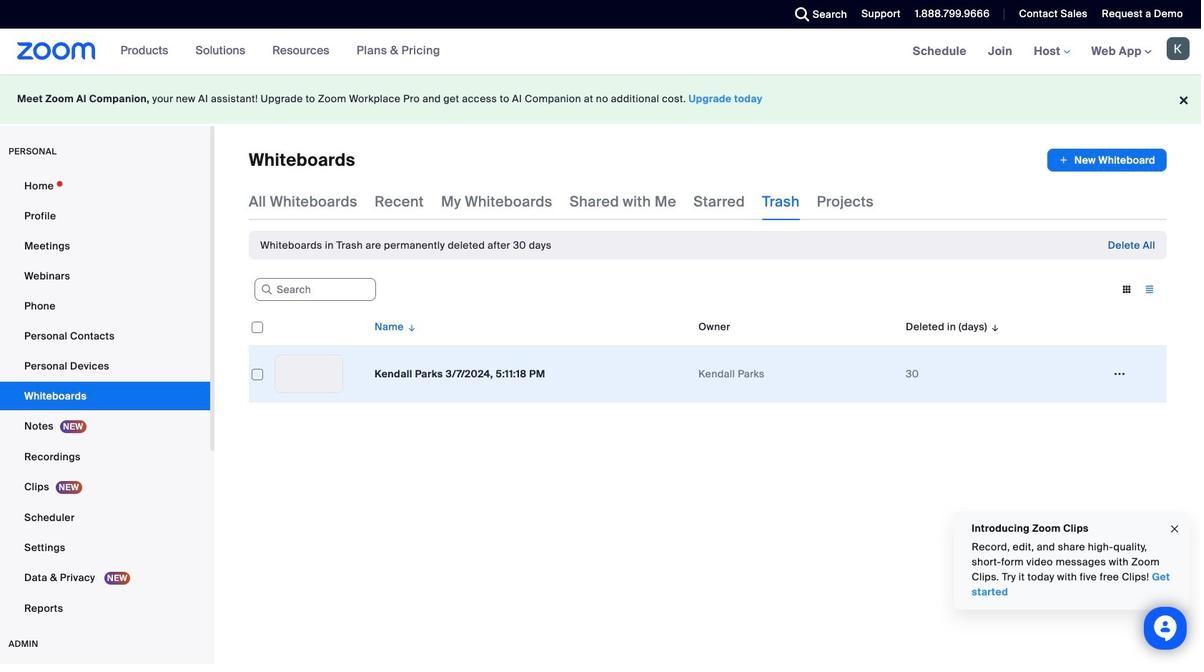 Task type: locate. For each thing, give the bounding box(es) containing it.
arrow down image
[[988, 318, 1001, 336]]

footer
[[0, 74, 1202, 124]]

meetings navigation
[[903, 29, 1202, 75]]

profile picture image
[[1168, 37, 1190, 60]]

arrow down image
[[404, 318, 417, 336]]

application
[[1048, 149, 1168, 172], [249, 308, 1168, 403]]

thumbnail of kendall parks 3/7/2024, 5:11:18 pm image
[[275, 356, 343, 393]]

close image
[[1170, 521, 1181, 538]]

banner
[[0, 29, 1202, 75]]

alert
[[260, 238, 552, 253]]

kendall parks 3/7/2024, 5:11:18 pm element
[[375, 368, 546, 381]]

product information navigation
[[110, 29, 451, 74]]



Task type: describe. For each thing, give the bounding box(es) containing it.
0 vertical spatial application
[[1048, 149, 1168, 172]]

personal menu menu
[[0, 172, 210, 625]]

kendall parks 3/7/2024, 5:11:18 pm, modified at mar 25, 2024 by kendall parks, view only, link image
[[275, 355, 343, 393]]

list mode, selected image
[[1139, 283, 1162, 296]]

Search text field
[[255, 278, 376, 301]]

more options for kendall parks 3/7/2024, 5:11:18 pm image
[[1109, 368, 1132, 381]]

zoom logo image
[[17, 42, 96, 60]]

1 vertical spatial application
[[249, 308, 1168, 403]]

tabs of all whiteboard page tab list
[[249, 183, 874, 220]]

add image
[[1059, 153, 1069, 167]]

grid mode, not selected image
[[1116, 283, 1139, 296]]



Task type: vqa. For each thing, say whether or not it's contained in the screenshot.
the bottommost application
yes



